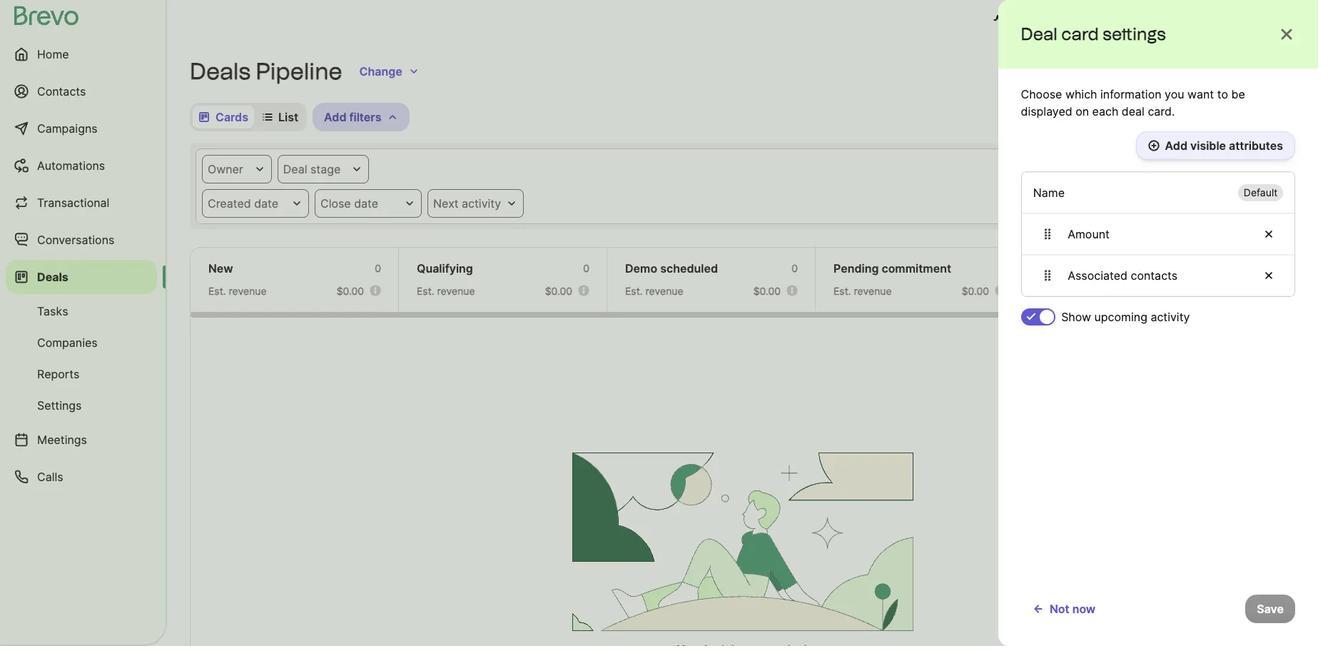 Task type: vqa. For each thing, say whether or not it's contained in the screenshot.
Deal within button
yes



Task type: locate. For each thing, give the bounding box(es) containing it.
2 revenue from the left
[[437, 285, 475, 297]]

0 down close date popup button
[[375, 262, 381, 274]]

$0.00 for qualifying
[[545, 285, 573, 297]]

1 vertical spatial deal
[[1123, 104, 1146, 119]]

usage and plan
[[1011, 13, 1096, 27]]

2 vertical spatial deal
[[283, 162, 307, 176]]

1 horizontal spatial card
[[1126, 110, 1150, 124]]

deal inside the 'deal card settings' dialog
[[1022, 24, 1058, 44]]

2 $0.00 from the left
[[545, 285, 573, 297]]

which
[[1066, 87, 1098, 101]]

save button
[[1246, 595, 1296, 623]]

deal left stage
[[283, 162, 307, 176]]

$0.00
[[337, 285, 364, 297], [545, 285, 573, 297], [754, 285, 781, 297], [962, 285, 990, 297], [1171, 285, 1198, 297]]

est. revenue for demo scheduled
[[626, 285, 684, 297]]

0 horizontal spatial deal
[[283, 162, 307, 176]]

to
[[1218, 87, 1229, 101]]

home link
[[6, 37, 157, 71]]

None checkbox
[[1022, 308, 1056, 326]]

deal stage
[[283, 162, 341, 176]]

0 vertical spatial activity
[[462, 196, 501, 211]]

1 vertical spatial add
[[1166, 139, 1188, 153]]

1 revenue from the left
[[229, 285, 267, 297]]

0 horizontal spatial add
[[324, 110, 347, 124]]

0 horizontal spatial activity
[[462, 196, 501, 211]]

deals up cards button
[[190, 58, 251, 85]]

deal inside button
[[1261, 64, 1285, 79]]

deal inside choose which information you want to be displayed on each deal card.
[[1123, 104, 1146, 119]]

deal right create
[[1261, 64, 1285, 79]]

deal down information
[[1123, 104, 1146, 119]]

change button
[[348, 57, 431, 86]]

calls link
[[6, 460, 157, 494]]

Name search field
[[1168, 103, 1296, 131]]

3 est. from the left
[[626, 285, 643, 297]]

deal for deal card settings
[[1022, 24, 1058, 44]]

owner button
[[202, 155, 272, 184]]

0
[[375, 262, 381, 274], [584, 262, 590, 274], [792, 262, 798, 274], [1001, 262, 1007, 274]]

in negotiation
[[1043, 261, 1119, 276]]

clear filters button
[[1168, 155, 1255, 184]]

2 0 from the left
[[584, 262, 590, 274]]

import deals
[[1123, 64, 1192, 79]]

add
[[324, 110, 347, 124], [1166, 139, 1188, 153]]

new inside button
[[1210, 13, 1235, 27]]

owner
[[208, 162, 243, 176]]

0 horizontal spatial new
[[209, 261, 233, 276]]

home
[[37, 47, 69, 61]]

add for add visible attributes
[[1166, 139, 1188, 153]]

cards
[[216, 110, 248, 124]]

import
[[1123, 64, 1159, 79]]

card for deal card
[[1126, 110, 1150, 124]]

campaigns
[[37, 121, 98, 136]]

card for deal card settings
[[1062, 24, 1100, 44]]

not
[[1050, 602, 1070, 616]]

0 horizontal spatial card
[[1062, 24, 1100, 44]]

0 left pending
[[792, 262, 798, 274]]

1 est. revenue from the left
[[209, 285, 267, 297]]

1 horizontal spatial new
[[1210, 13, 1235, 27]]

add filters button
[[313, 103, 410, 131]]

1 horizontal spatial filters
[[1212, 162, 1244, 176]]

you
[[1166, 87, 1185, 101]]

deals
[[1162, 64, 1192, 79]]

new company button
[[1182, 6, 1296, 34]]

filters inside button
[[1212, 162, 1244, 176]]

deal
[[1022, 24, 1058, 44], [1098, 110, 1123, 124], [283, 162, 307, 176]]

activity right the next
[[462, 196, 501, 211]]

filters down 'add visible attributes'
[[1212, 162, 1244, 176]]

calls
[[37, 470, 63, 484]]

1 vertical spatial deals
[[37, 270, 68, 284]]

displayed
[[1022, 104, 1073, 119]]

revenue for pending commitment
[[854, 285, 892, 297]]

$0.00 for demo scheduled
[[754, 285, 781, 297]]

attributes
[[1230, 139, 1284, 153]]

deal right on
[[1098, 110, 1123, 124]]

1 vertical spatial new
[[209, 261, 233, 276]]

next
[[433, 196, 459, 211]]

2 est. revenue from the left
[[417, 285, 475, 297]]

1 horizontal spatial deal
[[1022, 24, 1058, 44]]

0 horizontal spatial deals
[[37, 270, 68, 284]]

2 est. from the left
[[417, 285, 435, 297]]

reports link
[[6, 360, 157, 388]]

1 horizontal spatial deal
[[1261, 64, 1285, 79]]

3 $0.00 from the left
[[754, 285, 781, 297]]

pipeline
[[256, 58, 342, 85]]

won
[[1251, 261, 1276, 276]]

5 revenue from the left
[[1063, 285, 1101, 297]]

deals pipeline
[[190, 58, 342, 85]]

revenue for demo scheduled
[[646, 285, 684, 297]]

now
[[1073, 602, 1096, 616]]

date right 'created'
[[254, 196, 279, 211]]

0 horizontal spatial filters
[[350, 110, 382, 124]]

companies
[[37, 336, 98, 350]]

1 horizontal spatial activity
[[1151, 310, 1191, 324]]

3 0 from the left
[[792, 262, 798, 274]]

est. revenue for pending commitment
[[834, 285, 892, 297]]

add inside add filters button
[[324, 110, 347, 124]]

deal left "plan"
[[1022, 24, 1058, 44]]

contacts
[[37, 84, 86, 99]]

1 horizontal spatial date
[[354, 196, 379, 211]]

add up clear at the right top of page
[[1166, 139, 1188, 153]]

0 horizontal spatial deal
[[1123, 104, 1146, 119]]

4 $0.00 from the left
[[962, 285, 990, 297]]

filters for add filters
[[350, 110, 382, 124]]

deal inside deal stage popup button
[[283, 162, 307, 176]]

1 vertical spatial deal
[[1098, 110, 1123, 124]]

1 0 from the left
[[375, 262, 381, 274]]

associated
[[1068, 269, 1128, 283]]

0 vertical spatial filters
[[350, 110, 382, 124]]

deal stage button
[[278, 155, 369, 184]]

activity down associated contacts button
[[1151, 310, 1191, 324]]

deals for deals pipeline
[[190, 58, 251, 85]]

new left company
[[1210, 13, 1235, 27]]

0 vertical spatial deal
[[1261, 64, 1285, 79]]

1 est. from the left
[[209, 285, 226, 297]]

4 0 from the left
[[1001, 262, 1007, 274]]

activity inside popup button
[[462, 196, 501, 211]]

0 for qualifying
[[584, 262, 590, 274]]

1 date from the left
[[254, 196, 279, 211]]

2 horizontal spatial deal
[[1098, 110, 1123, 124]]

show upcoming activity
[[1062, 310, 1191, 324]]

2 date from the left
[[354, 196, 379, 211]]

1 vertical spatial card
[[1126, 110, 1150, 124]]

new for new company
[[1210, 13, 1235, 27]]

company
[[1238, 13, 1291, 27]]

1 horizontal spatial deals
[[190, 58, 251, 85]]

0 left in
[[1001, 262, 1007, 274]]

est. revenue for qualifying
[[417, 285, 475, 297]]

1 horizontal spatial add
[[1166, 139, 1188, 153]]

new down 'created'
[[209, 261, 233, 276]]

pending commitment
[[834, 261, 952, 276]]

not now button
[[1022, 595, 1108, 623]]

0 vertical spatial add
[[324, 110, 347, 124]]

new
[[1210, 13, 1235, 27], [209, 261, 233, 276]]

close date
[[321, 196, 379, 211]]

1 $0.00 from the left
[[337, 285, 364, 297]]

4 est. from the left
[[834, 285, 852, 297]]

settings link
[[6, 391, 157, 420]]

$0.00 for pending commitment
[[962, 285, 990, 297]]

1 vertical spatial filters
[[1212, 162, 1244, 176]]

upcoming
[[1095, 310, 1148, 324]]

deals for deals
[[37, 270, 68, 284]]

0 for new
[[375, 262, 381, 274]]

$0.00 for new
[[337, 285, 364, 297]]

0 left demo
[[584, 262, 590, 274]]

activity
[[462, 196, 501, 211], [1151, 310, 1191, 324]]

filters down "change"
[[350, 110, 382, 124]]

1 vertical spatial activity
[[1151, 310, 1191, 324]]

deals
[[190, 58, 251, 85], [37, 270, 68, 284]]

4 est. revenue from the left
[[834, 285, 892, 297]]

add for add filters
[[324, 110, 347, 124]]

est. for qualifying
[[417, 285, 435, 297]]

date for close date
[[354, 196, 379, 211]]

none checkbox inside the 'deal card settings' dialog
[[1022, 308, 1056, 326]]

filters inside button
[[350, 110, 382, 124]]

qualifying
[[417, 261, 473, 276]]

tasks link
[[6, 297, 157, 326]]

save
[[1258, 602, 1285, 616]]

add right list
[[324, 110, 347, 124]]

created date
[[208, 196, 279, 211]]

each
[[1093, 104, 1120, 119]]

add inside add visible attributes button
[[1166, 139, 1188, 153]]

cards button
[[193, 106, 254, 129]]

5 $0.00 from the left
[[1171, 285, 1198, 297]]

card inside button
[[1126, 110, 1150, 124]]

next activity button
[[428, 189, 524, 218]]

est. for new
[[209, 285, 226, 297]]

0 horizontal spatial date
[[254, 196, 279, 211]]

5 est. from the left
[[1043, 285, 1060, 297]]

4 revenue from the left
[[854, 285, 892, 297]]

add filters
[[324, 110, 382, 124]]

3 est. revenue from the left
[[626, 285, 684, 297]]

deal for deal stage
[[283, 162, 307, 176]]

0 vertical spatial new
[[1210, 13, 1235, 27]]

0 vertical spatial card
[[1062, 24, 1100, 44]]

0 vertical spatial deals
[[190, 58, 251, 85]]

clear
[[1180, 162, 1209, 176]]

filters
[[350, 110, 382, 124], [1212, 162, 1244, 176]]

date right close
[[354, 196, 379, 211]]

card inside dialog
[[1062, 24, 1100, 44]]

deals up tasks
[[37, 270, 68, 284]]

deal inside deal card button
[[1098, 110, 1123, 124]]

est. revenue
[[209, 285, 267, 297], [417, 285, 475, 297], [626, 285, 684, 297], [834, 285, 892, 297], [1043, 285, 1101, 297]]

3 revenue from the left
[[646, 285, 684, 297]]

list
[[278, 110, 299, 124]]

close date button
[[315, 189, 422, 218]]

0 vertical spatial deal
[[1022, 24, 1058, 44]]



Task type: describe. For each thing, give the bounding box(es) containing it.
usage and plan button
[[982, 6, 1108, 34]]

import deals button
[[1110, 57, 1204, 86]]

conversations
[[37, 233, 115, 247]]

est. revenue for new
[[209, 285, 267, 297]]

automations link
[[6, 149, 157, 183]]

new company
[[1210, 13, 1291, 27]]

contacts
[[1131, 269, 1178, 283]]

usage
[[1011, 13, 1046, 27]]

on
[[1077, 104, 1090, 119]]

add visible attributes
[[1166, 139, 1284, 153]]

automations
[[37, 159, 105, 173]]

deal card settings dialog
[[999, 0, 1319, 646]]

contacts link
[[6, 74, 157, 109]]

create
[[1221, 64, 1258, 79]]

created
[[208, 196, 251, 211]]

conversations link
[[6, 223, 157, 257]]

filters for clear filters
[[1212, 162, 1244, 176]]

pending
[[834, 261, 879, 276]]

settings
[[1104, 24, 1167, 44]]

demo scheduled
[[626, 261, 718, 276]]

associated contacts button
[[1023, 255, 1295, 296]]

scheduled
[[661, 261, 718, 276]]

revenue
[[1251, 285, 1292, 297]]

negotiation
[[1056, 261, 1119, 276]]

campaigns link
[[6, 111, 157, 146]]

deal card button
[[1068, 103, 1162, 131]]

be
[[1233, 87, 1246, 101]]

transactional link
[[6, 186, 157, 220]]

activity inside the 'deal card settings' dialog
[[1151, 310, 1191, 324]]

5 est. revenue from the left
[[1043, 285, 1101, 297]]

meetings
[[37, 433, 87, 447]]

sort button
[[999, 103, 1063, 131]]

name
[[1034, 186, 1066, 200]]

change
[[360, 64, 403, 79]]

amount button
[[1023, 214, 1295, 255]]

deal card
[[1098, 110, 1150, 124]]

amount
[[1068, 227, 1110, 241]]

est. for demo scheduled
[[626, 285, 643, 297]]

sort
[[1028, 110, 1051, 124]]

0 for pending commitment
[[1001, 262, 1007, 274]]

not now
[[1050, 602, 1096, 616]]

new for new
[[209, 261, 233, 276]]

default
[[1244, 186, 1278, 199]]

clear filters
[[1180, 162, 1244, 176]]

card.
[[1149, 104, 1176, 119]]

revenue for new
[[229, 285, 267, 297]]

demo
[[626, 261, 658, 276]]

create deal button
[[1210, 57, 1296, 86]]

choose which information you want to be displayed on each deal card.
[[1022, 87, 1246, 119]]

date for created date
[[254, 196, 279, 211]]

list button
[[257, 106, 304, 129]]

close
[[321, 196, 351, 211]]

created date button
[[202, 189, 309, 218]]

deal for deal card
[[1098, 110, 1123, 124]]

information
[[1102, 87, 1163, 101]]

tasks
[[37, 304, 68, 318]]

revenue for qualifying
[[437, 285, 475, 297]]

show
[[1062, 310, 1092, 324]]

meetings link
[[6, 423, 157, 457]]

settings
[[37, 398, 82, 413]]

stage
[[311, 162, 341, 176]]

commitment
[[882, 261, 952, 276]]

0 for demo scheduled
[[792, 262, 798, 274]]

in
[[1043, 261, 1053, 276]]

choose
[[1022, 87, 1063, 101]]

deal card settings
[[1022, 24, 1167, 44]]

create deal
[[1221, 64, 1285, 79]]

est. for pending commitment
[[834, 285, 852, 297]]

associated contacts
[[1068, 269, 1178, 283]]

companies link
[[6, 328, 157, 357]]

transactional
[[37, 196, 110, 210]]

plan
[[1073, 13, 1096, 27]]

visible
[[1191, 139, 1227, 153]]

reports
[[37, 367, 79, 381]]



